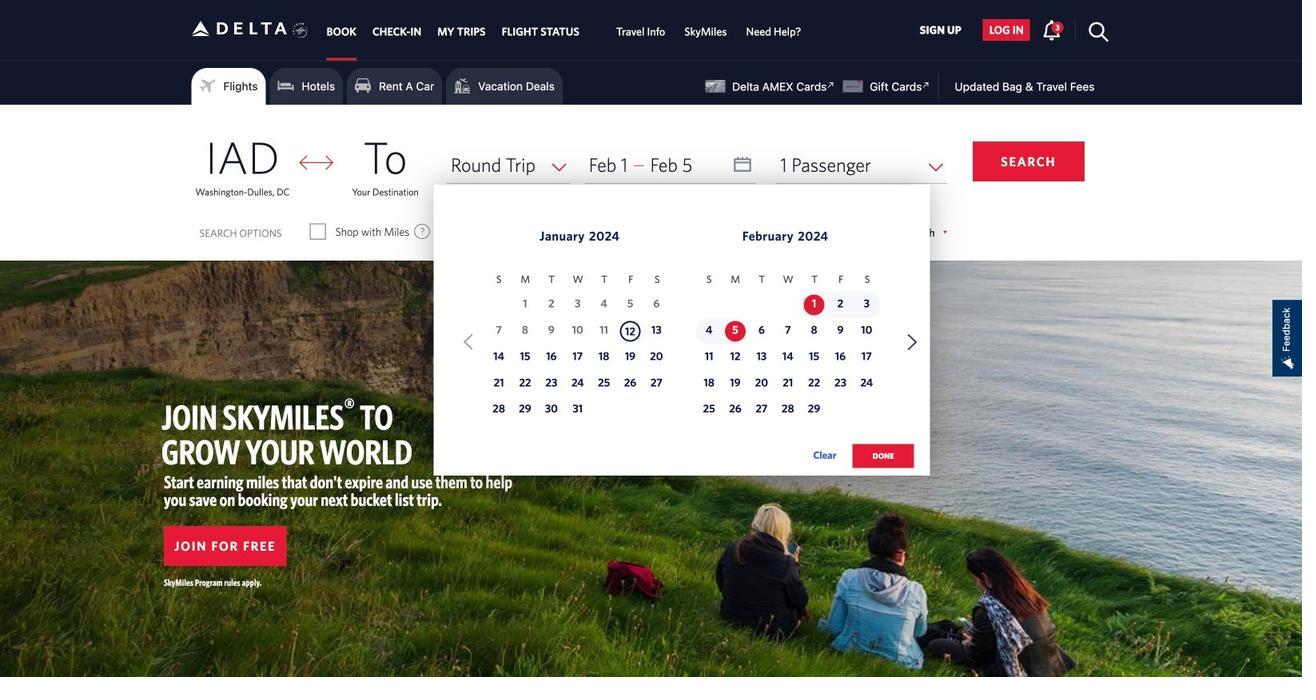 Task type: describe. For each thing, give the bounding box(es) containing it.
skyteam image
[[293, 5, 308, 55]]

delta air lines image
[[191, 4, 287, 53]]

this link opens another site in a new window that may not follow the same accessibility policies as delta air lines. image
[[824, 78, 839, 93]]



Task type: locate. For each thing, give the bounding box(es) containing it.
this link opens another site in a new window that may not follow the same accessibility policies as delta air lines. image
[[919, 78, 934, 93]]

None text field
[[585, 146, 756, 184]]

tab panel
[[0, 105, 1303, 485]]

None checkbox
[[311, 224, 325, 240]]

tab list
[[319, 0, 811, 60]]

calendar expanded, use arrow keys to select date application
[[434, 185, 930, 485]]

None field
[[447, 146, 571, 184], [777, 146, 947, 184], [447, 146, 571, 184], [777, 146, 947, 184]]

None checkbox
[[596, 224, 611, 240]]



